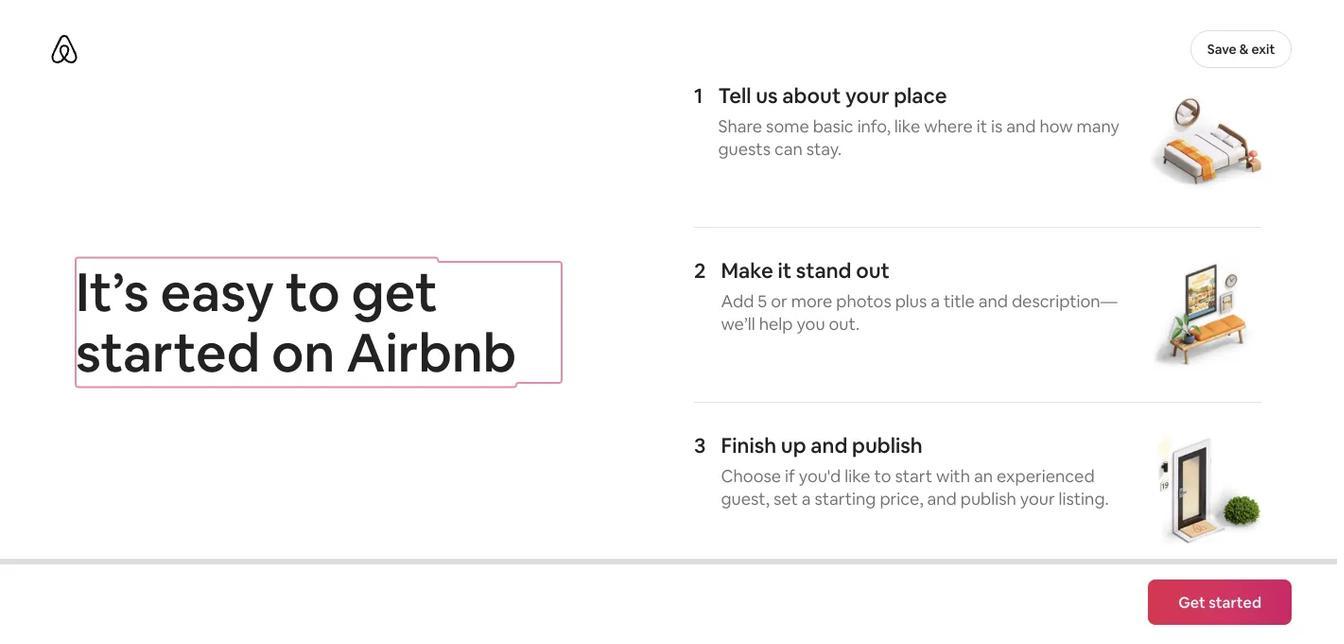 Task type: describe. For each thing, give the bounding box(es) containing it.
help
[[759, 313, 793, 335]]

start
[[895, 465, 933, 488]]

finish
[[721, 432, 777, 459]]

save & exit button
[[1191, 30, 1292, 68]]

some
[[766, 115, 810, 138]]

finish up and publish choose if you'd like to start with an experienced guest, set a starting price, and publish your listing.
[[721, 432, 1109, 510]]

3
[[694, 432, 706, 459]]

choose
[[721, 465, 781, 488]]

we'll
[[721, 313, 756, 335]]

guest,
[[721, 488, 770, 510]]

make
[[721, 257, 774, 284]]

and down with
[[928, 488, 957, 510]]

set
[[774, 488, 798, 510]]

&
[[1240, 41, 1249, 58]]

it inside make it stand out add 5 or more photos plus a title and description— we'll help you out.
[[778, 257, 792, 284]]

or
[[771, 290, 788, 313]]

is
[[991, 115, 1003, 138]]

how
[[1040, 115, 1073, 138]]

a inside finish up and publish choose if you'd like to start with an experienced guest, set a starting price, and publish your listing.
[[802, 488, 811, 510]]

photos
[[837, 290, 892, 313]]

description—
[[1012, 290, 1118, 313]]

you'd
[[799, 465, 841, 488]]

info,
[[858, 115, 891, 138]]

save & exit
[[1208, 41, 1276, 58]]

save
[[1208, 41, 1237, 58]]

guests
[[719, 138, 771, 160]]

experienced
[[997, 465, 1095, 488]]

stand
[[796, 257, 852, 284]]

5
[[758, 290, 767, 313]]

place
[[894, 82, 948, 109]]

like inside tell us about your place share some basic info, like where it is and how many guests can stay.
[[895, 115, 921, 138]]

tell
[[719, 82, 752, 109]]

it's
[[76, 258, 149, 327]]

with
[[937, 465, 971, 488]]

to inside it's easy to get started on airbnb
[[286, 258, 340, 327]]

and inside make it stand out add 5 or more photos plus a title and description— we'll help you out.
[[979, 290, 1008, 313]]

us
[[756, 82, 778, 109]]

can
[[775, 138, 803, 160]]

and up 'you'd'
[[811, 432, 848, 459]]

plus
[[896, 290, 927, 313]]

starting
[[815, 488, 876, 510]]



Task type: locate. For each thing, give the bounding box(es) containing it.
0 horizontal spatial like
[[845, 465, 871, 488]]

1 vertical spatial like
[[845, 465, 871, 488]]

and right the title at the top
[[979, 290, 1008, 313]]

it inside tell us about your place share some basic info, like where it is and how many guests can stay.
[[977, 115, 988, 138]]

your inside finish up and publish choose if you'd like to start with an experienced guest, set a starting price, and publish your listing.
[[1021, 488, 1055, 510]]

1 vertical spatial your
[[1021, 488, 1055, 510]]

publish down an
[[961, 488, 1017, 510]]

a inside make it stand out add 5 or more photos plus a title and description— we'll help you out.
[[931, 290, 940, 313]]

0 horizontal spatial to
[[286, 258, 340, 327]]

2
[[694, 257, 706, 284]]

1 horizontal spatial it
[[977, 115, 988, 138]]

an
[[974, 465, 993, 488]]

a
[[931, 290, 940, 313], [802, 488, 811, 510]]

your inside tell us about your place share some basic info, like where it is and how many guests can stay.
[[846, 82, 890, 109]]

0 horizontal spatial a
[[802, 488, 811, 510]]

0 vertical spatial like
[[895, 115, 921, 138]]

like up starting
[[845, 465, 871, 488]]

a left the title at the top
[[931, 290, 940, 313]]

your down experienced
[[1021, 488, 1055, 510]]

price,
[[880, 488, 924, 510]]

and right is
[[1007, 115, 1036, 138]]

listing.
[[1059, 488, 1109, 510]]

your up the info,
[[846, 82, 890, 109]]

it up or at the right of the page
[[778, 257, 792, 284]]

your
[[846, 82, 890, 109], [1021, 488, 1055, 510]]

to up price,
[[875, 465, 892, 488]]

more
[[792, 290, 833, 313]]

like inside finish up and publish choose if you'd like to start with an experienced guest, set a starting price, and publish your listing.
[[845, 465, 871, 488]]

to inside finish up and publish choose if you'd like to start with an experienced guest, set a starting price, and publish your listing.
[[875, 465, 892, 488]]

add
[[721, 290, 754, 313]]

to
[[286, 258, 340, 327], [875, 465, 892, 488]]

1 vertical spatial it
[[778, 257, 792, 284]]

like right the info,
[[895, 115, 921, 138]]

stay.
[[807, 138, 842, 160]]

to left get
[[286, 258, 340, 327]]

publish
[[852, 432, 923, 459], [961, 488, 1017, 510]]

and
[[1007, 115, 1036, 138], [979, 290, 1008, 313], [811, 432, 848, 459], [928, 488, 957, 510]]

it's easy to get started on airbnb
[[76, 258, 517, 387]]

many
[[1077, 115, 1120, 138]]

where
[[924, 115, 973, 138]]

1 horizontal spatial a
[[931, 290, 940, 313]]

1 horizontal spatial publish
[[961, 488, 1017, 510]]

0 horizontal spatial it
[[778, 257, 792, 284]]

if
[[785, 465, 795, 488]]

easy
[[160, 258, 274, 327]]

basic
[[813, 115, 854, 138]]

publish up start
[[852, 432, 923, 459]]

tell us about your place share some basic info, like where it is and how many guests can stay.
[[719, 82, 1120, 160]]

airbnb
[[347, 318, 517, 387]]

1 vertical spatial a
[[802, 488, 811, 510]]

0 vertical spatial your
[[846, 82, 890, 109]]

0 horizontal spatial your
[[846, 82, 890, 109]]

it left is
[[977, 115, 988, 138]]

make it stand out add 5 or more photos plus a title and description— we'll help you out.
[[721, 257, 1118, 335]]

out.
[[829, 313, 860, 335]]

about
[[783, 82, 841, 109]]

1 horizontal spatial your
[[1021, 488, 1055, 510]]

and inside tell us about your place share some basic info, like where it is and how many guests can stay.
[[1007, 115, 1036, 138]]

get
[[351, 258, 438, 327]]

exit
[[1252, 41, 1276, 58]]

1 horizontal spatial to
[[875, 465, 892, 488]]

0 vertical spatial it
[[977, 115, 988, 138]]

1 vertical spatial to
[[875, 465, 892, 488]]

title
[[944, 290, 975, 313]]

started
[[76, 318, 260, 387]]

1 horizontal spatial like
[[895, 115, 921, 138]]

1 vertical spatial publish
[[961, 488, 1017, 510]]

0 horizontal spatial publish
[[852, 432, 923, 459]]

share
[[719, 115, 763, 138]]

up
[[781, 432, 807, 459]]

on
[[272, 318, 335, 387]]

1
[[694, 82, 703, 109]]

it
[[977, 115, 988, 138], [778, 257, 792, 284]]

out
[[856, 257, 890, 284]]

0 vertical spatial publish
[[852, 432, 923, 459]]

0 vertical spatial to
[[286, 258, 340, 327]]

you
[[797, 313, 825, 335]]

a right set
[[802, 488, 811, 510]]

like
[[895, 115, 921, 138], [845, 465, 871, 488]]

0 vertical spatial a
[[931, 290, 940, 313]]



Task type: vqa. For each thing, say whether or not it's contained in the screenshot.
many
yes



